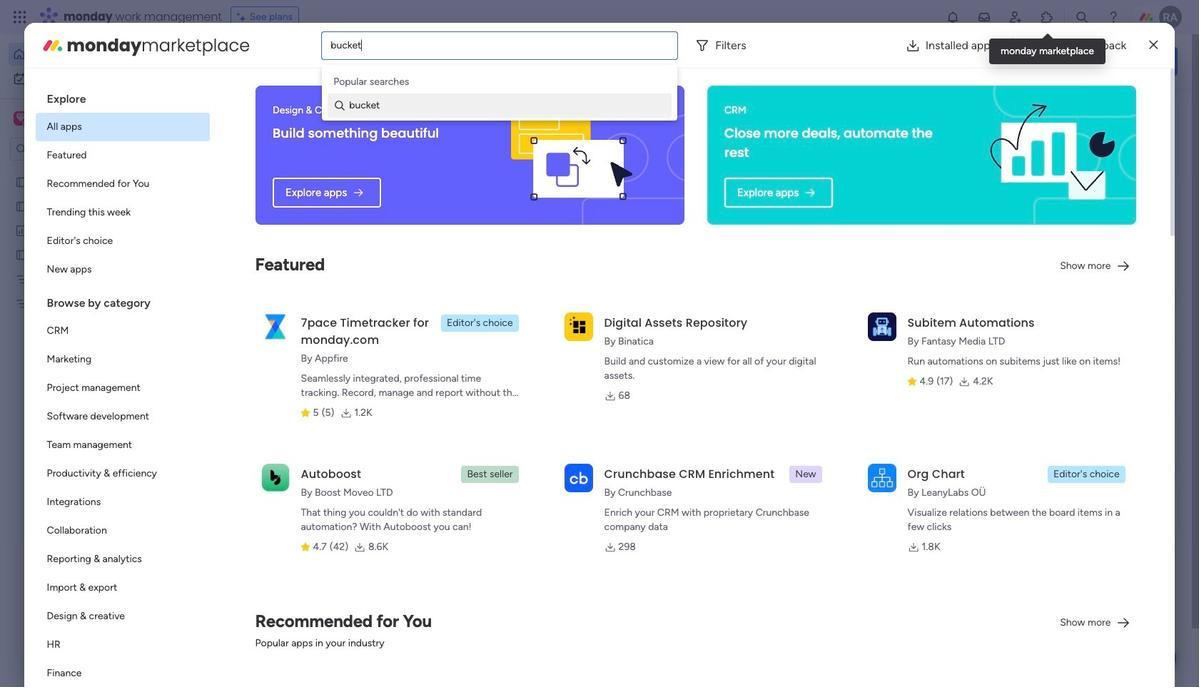 Task type: locate. For each thing, give the bounding box(es) containing it.
0 vertical spatial heading
[[35, 80, 210, 113]]

select product image
[[13, 10, 27, 24]]

getting started element
[[964, 341, 1178, 398]]

workspace image
[[14, 111, 28, 126], [16, 111, 26, 126], [244, 628, 278, 663]]

contact sales element
[[964, 478, 1178, 535]]

templates image image
[[976, 108, 1165, 206]]

ruby anderson image
[[1159, 6, 1182, 29]]

list box
[[35, 80, 210, 687], [0, 167, 182, 508]]

public board image inside quick search results 'list box'
[[238, 261, 254, 276]]

option
[[9, 43, 173, 66], [9, 67, 173, 90], [35, 113, 210, 141], [35, 141, 210, 170], [0, 169, 182, 172], [35, 170, 210, 198], [35, 198, 210, 227], [35, 227, 210, 256], [35, 256, 210, 284], [35, 317, 210, 345], [35, 345, 210, 374], [35, 374, 210, 403], [35, 403, 210, 431], [35, 431, 210, 460], [35, 460, 210, 488], [35, 488, 210, 517], [35, 517, 210, 545], [35, 545, 210, 574], [35, 574, 210, 602], [35, 602, 210, 631], [35, 631, 210, 660], [35, 660, 210, 687]]

heading
[[35, 80, 210, 113], [35, 284, 210, 317]]

public board image
[[15, 175, 29, 188], [15, 199, 29, 213], [15, 248, 29, 261], [238, 261, 254, 276]]

monday marketplace image
[[41, 34, 64, 57]]

help center element
[[964, 409, 1178, 466]]

banner logo image
[[482, 86, 667, 225], [980, 96, 1119, 215]]

app logo image
[[261, 312, 290, 341], [564, 312, 593, 341], [868, 312, 896, 341], [261, 464, 290, 492], [564, 464, 593, 492], [868, 464, 896, 492]]

help image
[[1106, 10, 1121, 24]]

v2 user feedback image
[[975, 53, 986, 69]]

1 vertical spatial heading
[[35, 284, 210, 317]]

v2 bolt switch image
[[1086, 53, 1095, 69]]

dapulse x slim image
[[1149, 37, 1158, 54]]

component image
[[288, 650, 300, 662]]



Task type: vqa. For each thing, say whether or not it's contained in the screenshot.
the left the monday marketplace image
yes



Task type: describe. For each thing, give the bounding box(es) containing it.
see plans image
[[237, 9, 250, 25]]

1 horizontal spatial banner logo image
[[980, 96, 1119, 215]]

2 heading from the top
[[35, 284, 210, 317]]

0 horizontal spatial banner logo image
[[482, 86, 667, 225]]

notifications image
[[946, 10, 960, 24]]

monday marketplace image
[[1040, 10, 1054, 24]]

update feed image
[[977, 10, 991, 24]]

Dropdown input text field
[[331, 39, 363, 51]]

search everything image
[[1075, 10, 1089, 24]]

workspace image
[[253, 633, 270, 658]]

quick search results list box
[[221, 133, 929, 497]]

0 element
[[364, 537, 382, 555]]

workspace selection element
[[14, 110, 119, 128]]

1 heading from the top
[[35, 80, 210, 113]]

public dashboard image
[[15, 223, 29, 237]]

invite members image
[[1009, 10, 1023, 24]]

Search in workspace field
[[30, 141, 119, 157]]



